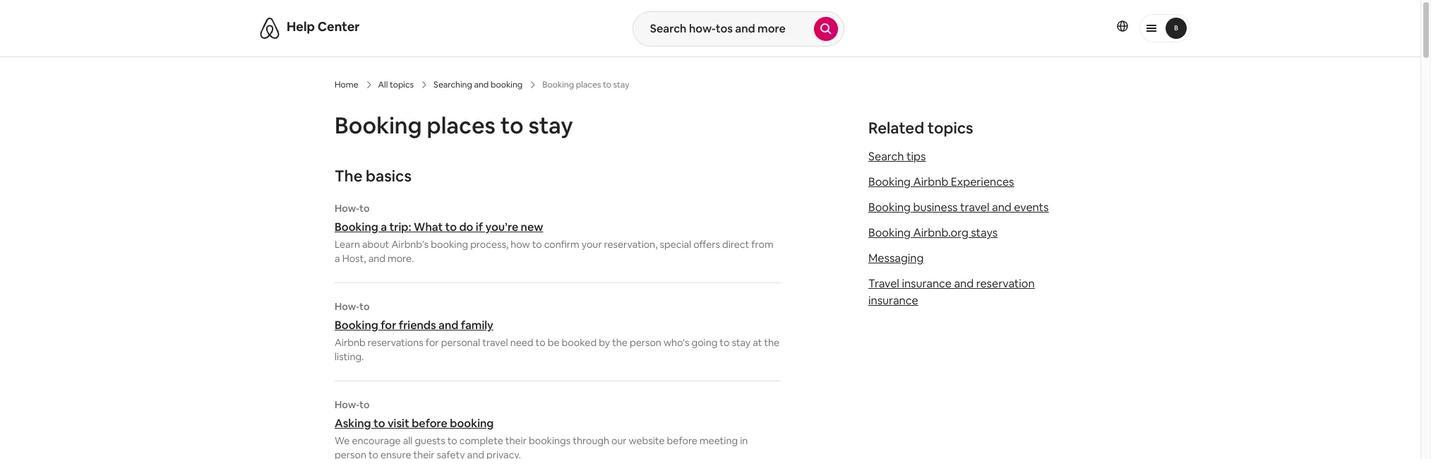 Task type: describe. For each thing, give the bounding box(es) containing it.
the basics
[[335, 166, 412, 186]]

searching and booking link
[[434, 79, 523, 90]]

topics for related topics
[[928, 118, 974, 138]]

help center link
[[287, 18, 360, 35]]

booking for friends and family element
[[335, 300, 781, 364]]

booking for booking places to stay
[[335, 111, 422, 140]]

1 horizontal spatial airbnb
[[914, 174, 949, 189]]

search
[[869, 149, 905, 164]]

1 vertical spatial their
[[414, 449, 435, 459]]

business
[[914, 200, 958, 215]]

topics for all topics
[[390, 79, 414, 90]]

through
[[573, 434, 610, 447]]

home link
[[335, 79, 359, 90]]

more.
[[388, 252, 414, 265]]

encourage
[[352, 434, 401, 447]]

1 vertical spatial for
[[426, 336, 439, 349]]

main navigation menu image
[[1166, 18, 1187, 39]]

0 vertical spatial for
[[381, 318, 397, 333]]

booking for booking business travel and events
[[869, 200, 911, 215]]

complete
[[460, 434, 504, 447]]

to right how
[[532, 238, 542, 251]]

events
[[1015, 200, 1049, 215]]

to left the do
[[445, 220, 457, 235]]

about
[[362, 238, 389, 251]]

1 vertical spatial a
[[335, 252, 340, 265]]

friends
[[399, 318, 436, 333]]

how-to booking a trip: what to do if you're new learn about airbnb's booking process, how to confirm your reservation, special offers direct from a host, and more.
[[335, 202, 774, 265]]

your
[[582, 238, 602, 251]]

new
[[521, 220, 544, 235]]

learn
[[335, 238, 360, 251]]

booking airbnb experiences link
[[869, 174, 1015, 189]]

travel insurance and reservation insurance
[[869, 276, 1035, 308]]

guests
[[415, 434, 446, 447]]

meeting
[[700, 434, 738, 447]]

searching and booking
[[434, 79, 523, 90]]

searching
[[434, 79, 472, 90]]

reservation
[[977, 276, 1035, 291]]

booking inside how-to booking a trip: what to do if you're new learn about airbnb's booking process, how to confirm your reservation, special offers direct from a host, and more.
[[335, 220, 379, 235]]

to down the basics
[[360, 202, 370, 215]]

family
[[461, 318, 494, 333]]

need
[[510, 336, 534, 349]]

personal
[[441, 336, 481, 349]]

0 vertical spatial insurance
[[902, 276, 952, 291]]

booking inside how-to booking for friends and family airbnb reservations for personal travel need to be booked by the person who's going to stay at the listing.
[[335, 318, 379, 333]]

listing.
[[335, 350, 364, 363]]

help
[[287, 18, 315, 35]]

stay inside how-to booking for friends and family airbnb reservations for personal travel need to be booked by the person who's going to stay at the listing.
[[732, 336, 751, 349]]

person inside how-to asking to visit before booking we encourage all guests to complete their bookings through our website before meeting in person to ensure their safety and privacy.
[[335, 449, 367, 459]]

how-to asking to visit before booking we encourage all guests to complete their bookings through our website before meeting in person to ensure their safety and privacy.
[[335, 398, 748, 459]]

booking inside how-to booking a trip: what to do if you're new learn about airbnb's booking process, how to confirm your reservation, special offers direct from a host, and more.
[[431, 238, 468, 251]]

to up encourage
[[374, 416, 385, 431]]

our
[[612, 434, 627, 447]]

2 the from the left
[[765, 336, 780, 349]]

home
[[335, 79, 359, 90]]

all
[[403, 434, 413, 447]]

and right searching
[[474, 79, 489, 90]]

booking business travel and events link
[[869, 200, 1049, 215]]

booking business travel and events
[[869, 200, 1049, 215]]

you're
[[486, 220, 519, 235]]

0 vertical spatial their
[[506, 434, 527, 447]]

in
[[740, 434, 748, 447]]

at
[[753, 336, 762, 349]]

messaging
[[869, 251, 924, 266]]

and left events
[[993, 200, 1012, 215]]

be
[[548, 336, 560, 349]]

Search how-tos and more search field
[[633, 12, 814, 46]]

asking to visit before booking element
[[335, 398, 781, 459]]

booking a trip: what to do if you're new link
[[335, 220, 781, 235]]

visit
[[388, 416, 410, 431]]

airbnb homepage image
[[259, 17, 281, 40]]

to up asking
[[360, 398, 370, 411]]

tips
[[907, 149, 926, 164]]

travel insurance and reservation insurance link
[[869, 276, 1035, 308]]

trip:
[[390, 220, 412, 235]]

bookings
[[529, 434, 571, 447]]

help center
[[287, 18, 360, 35]]

safety
[[437, 449, 465, 459]]



Task type: locate. For each thing, give the bounding box(es) containing it.
travel
[[961, 200, 990, 215], [483, 336, 508, 349]]

their
[[506, 434, 527, 447], [414, 449, 435, 459]]

1 horizontal spatial topics
[[928, 118, 974, 138]]

0 vertical spatial airbnb
[[914, 174, 949, 189]]

stay
[[529, 111, 573, 140], [732, 336, 751, 349]]

we
[[335, 434, 350, 447]]

0 horizontal spatial stay
[[529, 111, 573, 140]]

0 vertical spatial booking
[[491, 79, 523, 90]]

from
[[752, 238, 774, 251]]

how- up asking
[[335, 398, 360, 411]]

booking for booking airbnb experiences
[[869, 174, 911, 189]]

to right going
[[720, 336, 730, 349]]

all topics
[[378, 79, 414, 90]]

0 vertical spatial person
[[630, 336, 662, 349]]

topics
[[390, 79, 414, 90], [928, 118, 974, 138]]

airbnb.org
[[914, 225, 969, 240]]

a left trip:
[[381, 220, 387, 235]]

the right by
[[613, 336, 628, 349]]

airbnb up "listing." on the bottom of page
[[335, 336, 366, 349]]

airbnb up business
[[914, 174, 949, 189]]

website
[[629, 434, 665, 447]]

booked
[[562, 336, 597, 349]]

2 how- from the top
[[335, 300, 360, 313]]

0 horizontal spatial airbnb
[[335, 336, 366, 349]]

search tips
[[869, 149, 926, 164]]

1 horizontal spatial their
[[506, 434, 527, 447]]

messaging link
[[869, 251, 924, 266]]

booking down "all"
[[335, 111, 422, 140]]

search tips link
[[869, 149, 926, 164]]

1 vertical spatial person
[[335, 449, 367, 459]]

1 vertical spatial travel
[[483, 336, 508, 349]]

asking
[[335, 416, 371, 431]]

1 how- from the top
[[335, 202, 360, 215]]

travel inside how-to booking for friends and family airbnb reservations for personal travel need to be booked by the person who's going to stay at the listing.
[[483, 336, 508, 349]]

how- for booking for friends and family
[[335, 300, 360, 313]]

to
[[501, 111, 524, 140], [360, 202, 370, 215], [445, 220, 457, 235], [532, 238, 542, 251], [360, 300, 370, 313], [536, 336, 546, 349], [720, 336, 730, 349], [360, 398, 370, 411], [374, 416, 385, 431], [448, 434, 458, 447], [369, 449, 379, 459]]

if
[[476, 220, 483, 235]]

booking airbnb.org stays link
[[869, 225, 998, 240]]

for
[[381, 318, 397, 333], [426, 336, 439, 349]]

how- inside how-to booking a trip: what to do if you're new learn about airbnb's booking process, how to confirm your reservation, special offers direct from a host, and more.
[[335, 202, 360, 215]]

0 horizontal spatial travel
[[483, 336, 508, 349]]

for up reservations
[[381, 318, 397, 333]]

person
[[630, 336, 662, 349], [335, 449, 367, 459]]

how-to booking for friends and family airbnb reservations for personal travel need to be booked by the person who's going to stay at the listing.
[[335, 300, 780, 363]]

and up 'personal'
[[439, 318, 459, 333]]

airbnb's
[[392, 238, 429, 251]]

how- inside how-to booking for friends and family airbnb reservations for personal travel need to be booked by the person who's going to stay at the listing.
[[335, 300, 360, 313]]

1 vertical spatial airbnb
[[335, 336, 366, 349]]

topics right the related
[[928, 118, 974, 138]]

to right 'places'
[[501, 111, 524, 140]]

center
[[318, 18, 360, 35]]

1 horizontal spatial the
[[765, 336, 780, 349]]

how- for asking to visit before booking
[[335, 398, 360, 411]]

and down about
[[369, 252, 386, 265]]

0 horizontal spatial person
[[335, 449, 367, 459]]

related topics
[[869, 118, 974, 138]]

booking up the complete
[[450, 416, 494, 431]]

the right at
[[765, 336, 780, 349]]

0 horizontal spatial the
[[613, 336, 628, 349]]

1 the from the left
[[613, 336, 628, 349]]

0 horizontal spatial a
[[335, 252, 340, 265]]

travel down the experiences
[[961, 200, 990, 215]]

booking inside how-to asking to visit before booking we encourage all guests to complete their bookings through our website before meeting in person to ensure their safety and privacy.
[[450, 416, 494, 431]]

to up "safety"
[[448, 434, 458, 447]]

1 vertical spatial topics
[[928, 118, 974, 138]]

1 vertical spatial stay
[[732, 336, 751, 349]]

insurance down travel
[[869, 293, 919, 308]]

direct
[[723, 238, 750, 251]]

2 vertical spatial how-
[[335, 398, 360, 411]]

booking places to stay
[[335, 111, 573, 140]]

0 vertical spatial topics
[[390, 79, 414, 90]]

insurance down messaging link
[[902, 276, 952, 291]]

booking for friends and family link
[[335, 318, 781, 333]]

going
[[692, 336, 718, 349]]

process,
[[471, 238, 509, 251]]

booking up learn in the left of the page
[[335, 220, 379, 235]]

asking to visit before booking link
[[335, 416, 781, 431]]

1 horizontal spatial person
[[630, 336, 662, 349]]

a left host,
[[335, 252, 340, 265]]

1 vertical spatial insurance
[[869, 293, 919, 308]]

who's
[[664, 336, 690, 349]]

booking down the do
[[431, 238, 468, 251]]

how- for booking a trip: what to do if you're new
[[335, 202, 360, 215]]

1 horizontal spatial for
[[426, 336, 439, 349]]

offers
[[694, 238, 720, 251]]

3 how- from the top
[[335, 398, 360, 411]]

do
[[460, 220, 474, 235]]

stays
[[972, 225, 998, 240]]

and down the complete
[[467, 449, 485, 459]]

booking
[[335, 111, 422, 140], [869, 174, 911, 189], [869, 200, 911, 215], [335, 220, 379, 235], [869, 225, 911, 240], [335, 318, 379, 333]]

ensure
[[381, 449, 411, 459]]

booking down 'search'
[[869, 174, 911, 189]]

places
[[427, 111, 496, 140]]

related
[[869, 118, 925, 138]]

booking a trip: what to do if you're new element
[[335, 202, 781, 266]]

the
[[335, 166, 363, 186]]

their down guests
[[414, 449, 435, 459]]

booking for booking airbnb.org stays
[[869, 225, 911, 240]]

booking airbnb experiences
[[869, 174, 1015, 189]]

airbnb inside how-to booking for friends and family airbnb reservations for personal travel need to be booked by the person who's going to stay at the listing.
[[335, 336, 366, 349]]

0 horizontal spatial before
[[412, 416, 448, 431]]

booking airbnb.org stays
[[869, 225, 998, 240]]

reservations
[[368, 336, 424, 349]]

and left reservation
[[955, 276, 974, 291]]

booking right searching
[[491, 79, 523, 90]]

reservation,
[[604, 238, 658, 251]]

travel down family
[[483, 336, 508, 349]]

and inside how-to booking for friends and family airbnb reservations for personal travel need to be booked by the person who's going to stay at the listing.
[[439, 318, 459, 333]]

their up privacy.
[[506, 434, 527, 447]]

how- inside how-to asking to visit before booking we encourage all guests to complete their bookings through our website before meeting in person to ensure their safety and privacy.
[[335, 398, 360, 411]]

0 vertical spatial travel
[[961, 200, 990, 215]]

to up reservations
[[360, 300, 370, 313]]

before
[[412, 416, 448, 431], [667, 434, 698, 447]]

booking up messaging link
[[869, 225, 911, 240]]

how- down the the
[[335, 202, 360, 215]]

0 vertical spatial a
[[381, 220, 387, 235]]

0 vertical spatial how-
[[335, 202, 360, 215]]

to down encourage
[[369, 449, 379, 459]]

and
[[474, 79, 489, 90], [993, 200, 1012, 215], [369, 252, 386, 265], [955, 276, 974, 291], [439, 318, 459, 333], [467, 449, 485, 459]]

travel
[[869, 276, 900, 291]]

None search field
[[633, 11, 845, 47]]

person down we
[[335, 449, 367, 459]]

0 horizontal spatial topics
[[390, 79, 414, 90]]

how
[[511, 238, 530, 251]]

booking left business
[[869, 200, 911, 215]]

and inside how-to asking to visit before booking we encourage all guests to complete their bookings through our website before meeting in person to ensure their safety and privacy.
[[467, 449, 485, 459]]

how-
[[335, 202, 360, 215], [335, 300, 360, 313], [335, 398, 360, 411]]

1 vertical spatial how-
[[335, 300, 360, 313]]

privacy.
[[487, 449, 521, 459]]

0 horizontal spatial their
[[414, 449, 435, 459]]

to left be
[[536, 336, 546, 349]]

airbnb
[[914, 174, 949, 189], [335, 336, 366, 349]]

insurance
[[902, 276, 952, 291], [869, 293, 919, 308]]

0 horizontal spatial for
[[381, 318, 397, 333]]

2 vertical spatial booking
[[450, 416, 494, 431]]

person left 'who's'
[[630, 336, 662, 349]]

0 vertical spatial before
[[412, 416, 448, 431]]

1 vertical spatial before
[[667, 434, 698, 447]]

all topics link
[[378, 79, 414, 90]]

what
[[414, 220, 443, 235]]

0 vertical spatial stay
[[529, 111, 573, 140]]

how- down host,
[[335, 300, 360, 313]]

for down friends
[[426, 336, 439, 349]]

1 horizontal spatial a
[[381, 220, 387, 235]]

person inside how-to booking for friends and family airbnb reservations for personal travel need to be booked by the person who's going to stay at the listing.
[[630, 336, 662, 349]]

by
[[599, 336, 610, 349]]

1 horizontal spatial stay
[[732, 336, 751, 349]]

and inside travel insurance and reservation insurance
[[955, 276, 974, 291]]

1 horizontal spatial travel
[[961, 200, 990, 215]]

host,
[[342, 252, 366, 265]]

basics
[[366, 166, 412, 186]]

1 horizontal spatial before
[[667, 434, 698, 447]]

all
[[378, 79, 388, 90]]

special
[[660, 238, 692, 251]]

experiences
[[951, 174, 1015, 189]]

and inside how-to booking a trip: what to do if you're new learn about airbnb's booking process, how to confirm your reservation, special offers direct from a host, and more.
[[369, 252, 386, 265]]

booking up "listing." on the bottom of page
[[335, 318, 379, 333]]

before up guests
[[412, 416, 448, 431]]

before right "website"
[[667, 434, 698, 447]]

1 vertical spatial booking
[[431, 238, 468, 251]]

a
[[381, 220, 387, 235], [335, 252, 340, 265]]

confirm
[[544, 238, 580, 251]]

topics right "all"
[[390, 79, 414, 90]]



Task type: vqa. For each thing, say whether or not it's contained in the screenshot.
1st the from left
yes



